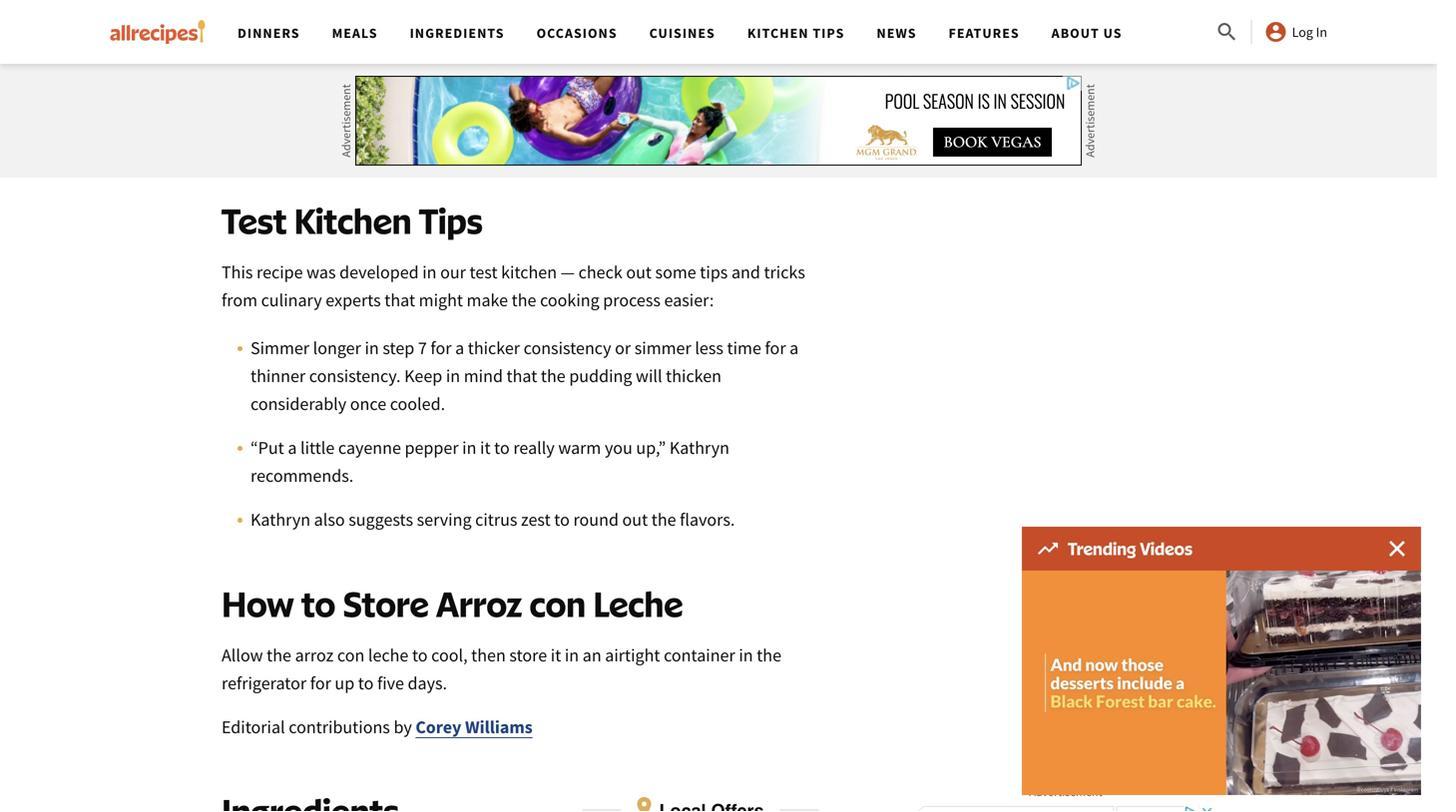 Task type: locate. For each thing, give the bounding box(es) containing it.
0 vertical spatial and
[[470, 38, 499, 60]]

to right bring
[[402, 38, 417, 60]]

the right the stir
[[309, 82, 334, 104]]

up
[[335, 672, 354, 695]]

1 vertical spatial simmer
[[634, 337, 691, 359]]

7
[[418, 337, 427, 359]]

step
[[383, 337, 414, 359]]

is
[[676, 38, 688, 60]]

it left really
[[480, 437, 491, 459]]

kitchen up developed
[[294, 199, 412, 242]]

the inside simmer longer in step 7 for a thicker consistency or simmer less time for a thinner consistency. keep in mind that the pudding will thicken considerably once cooled.
[[541, 365, 566, 387]]

0 horizontal spatial it
[[480, 437, 491, 459]]

con up store
[[530, 583, 586, 625]]

con
[[530, 583, 586, 625], [337, 644, 365, 667]]

flavors.
[[680, 509, 735, 531]]

1 horizontal spatial and
[[508, 82, 537, 104]]

videos
[[1140, 538, 1192, 559]]

easier:
[[664, 289, 714, 312]]

in left an
[[565, 644, 579, 667]]

a right time
[[790, 337, 799, 359]]

simmer up will
[[634, 337, 691, 359]]

0 vertical spatial kathryn
[[669, 437, 729, 459]]

1 vertical spatial kitchen
[[294, 199, 412, 242]]

and right boil,
[[470, 38, 499, 60]]

"put a little cayenne pepper in it to really warm you up," kathryn recommends.
[[250, 437, 729, 487]]

pepper
[[405, 437, 459, 459]]

that
[[384, 289, 415, 312], [506, 365, 537, 387]]

1 vertical spatial out
[[622, 509, 648, 531]]

and down the add the rice, bring to a boil, and simmer until the water is absorbed.
[[508, 82, 537, 104]]

milk, up serving.
[[467, 82, 504, 104]]

dinners
[[238, 24, 300, 42]]

simmer
[[250, 337, 309, 359]]

up,"
[[636, 437, 666, 459]]

editorial
[[222, 716, 285, 739]]

thicken
[[666, 365, 722, 387]]

the right until
[[601, 38, 626, 60]]

2 vertical spatial and
[[731, 261, 760, 284]]

1 vertical spatial kathryn
[[250, 509, 310, 531]]

consistency.
[[309, 365, 401, 387]]

1 horizontal spatial tips
[[813, 24, 845, 42]]

features
[[949, 24, 1020, 42]]

kathryn right up,"
[[669, 437, 729, 459]]

to inside "put a little cayenne pepper in it to really warm you up," kathryn recommends.
[[494, 437, 510, 459]]

garnish
[[261, 125, 319, 148]]

kathryn inside "put a little cayenne pepper in it to really warm you up," kathryn recommends.
[[669, 437, 729, 459]]

airtight
[[605, 644, 660, 667]]

0 horizontal spatial that
[[384, 289, 415, 312]]

0 horizontal spatial milk,
[[337, 82, 375, 104]]

1 horizontal spatial it
[[551, 644, 561, 667]]

a inside "put a little cayenne pepper in it to really warm you up," kathryn recommends.
[[288, 437, 297, 459]]

1 horizontal spatial that
[[506, 365, 537, 387]]

an
[[583, 644, 601, 667]]

0 vertical spatial it
[[480, 437, 491, 459]]

a left boil,
[[421, 38, 430, 60]]

us
[[1103, 24, 1122, 42]]

to left really
[[494, 437, 510, 459]]

then
[[471, 644, 506, 667]]

0 vertical spatial simmer
[[503, 38, 559, 60]]

out up process
[[626, 261, 652, 284]]

longer
[[313, 337, 361, 359]]

will
[[636, 365, 662, 387]]

and inside 'this recipe was developed in our test kitchen — check out some tips and tricks from culinary experts that might make the cooking process easier:'
[[731, 261, 760, 284]]

0 vertical spatial out
[[626, 261, 652, 284]]

kitchen up milk.
[[747, 24, 809, 42]]

0 horizontal spatial kathryn
[[250, 509, 310, 531]]

0 vertical spatial con
[[530, 583, 586, 625]]

warm
[[558, 437, 601, 459]]

navigation containing dinners
[[222, 0, 1215, 64]]

milk.
[[711, 82, 749, 104]]

the inside 'this recipe was developed in our test kitchen — check out some tips and tricks from culinary experts that might make the cooking process easier:'
[[512, 289, 536, 312]]

a right '"put'
[[288, 437, 297, 459]]

stir in the milk, evaporated milk, and sweetened condensed milk.
[[261, 82, 753, 104]]

a left thicker
[[455, 337, 464, 359]]

and right tips
[[731, 261, 760, 284]]

test kitchen tips
[[222, 199, 483, 242]]

cinnamon
[[360, 125, 435, 148]]

navigation
[[222, 0, 1215, 64]]

for left up
[[310, 672, 331, 695]]

1 horizontal spatial simmer
[[634, 337, 691, 359]]

in inside "put a little cayenne pepper in it to really warm you up," kathryn recommends.
[[462, 437, 476, 459]]

0 vertical spatial that
[[384, 289, 415, 312]]

1 horizontal spatial kathryn
[[669, 437, 729, 459]]

0 vertical spatial kitchen
[[747, 24, 809, 42]]

it inside allow the arroz con leche to cool, then store it in an airtight container in the refrigerator for up to five days.
[[551, 644, 561, 667]]

kitchen tips
[[747, 24, 845, 42]]

1 milk, from the left
[[337, 82, 375, 104]]

in inside 'this recipe was developed in our test kitchen — check out some tips and tricks from culinary experts that might make the cooking process easier:'
[[422, 261, 437, 284]]

0 horizontal spatial simmer
[[503, 38, 559, 60]]

con inside allow the arroz con leche to cool, then store it in an airtight container in the refrigerator for up to five days.
[[337, 644, 365, 667]]

0 vertical spatial advertisement region
[[355, 76, 1082, 166]]

developed
[[339, 261, 419, 284]]

round
[[573, 509, 619, 531]]

leche
[[368, 644, 409, 667]]

it
[[480, 437, 491, 459], [551, 644, 561, 667]]

about
[[1051, 24, 1100, 42]]

that down developed
[[384, 289, 415, 312]]

0 horizontal spatial con
[[337, 644, 365, 667]]

the down consistency
[[541, 365, 566, 387]]

1 horizontal spatial milk,
[[467, 82, 504, 104]]

kitchen
[[501, 261, 557, 284]]

days.
[[408, 672, 447, 695]]

about us link
[[1051, 24, 1122, 42]]

the right container
[[757, 644, 781, 667]]

in right container
[[739, 644, 753, 667]]

pudding
[[569, 365, 632, 387]]

2 horizontal spatial and
[[731, 261, 760, 284]]

1 vertical spatial that
[[506, 365, 537, 387]]

allow
[[222, 644, 263, 667]]

that right the mind
[[506, 365, 537, 387]]

bring
[[359, 38, 398, 60]]

in left our
[[422, 261, 437, 284]]

kathryn
[[669, 437, 729, 459], [250, 509, 310, 531]]

really
[[513, 437, 555, 459]]

1 vertical spatial con
[[337, 644, 365, 667]]

about us
[[1051, 24, 1122, 42]]

0 vertical spatial tips
[[813, 24, 845, 42]]

the down "kitchen"
[[512, 289, 536, 312]]

store
[[509, 644, 547, 667]]

for
[[439, 125, 460, 148], [430, 337, 452, 359], [765, 337, 786, 359], [310, 672, 331, 695]]

test
[[222, 199, 287, 242]]

kathryn down the recommends.
[[250, 509, 310, 531]]

advertisement region
[[355, 76, 1082, 166], [916, 804, 1215, 811]]

1 vertical spatial it
[[551, 644, 561, 667]]

tips left the news link
[[813, 24, 845, 42]]

milk, up with
[[337, 82, 375, 104]]

contributions
[[289, 716, 390, 739]]

simmer
[[503, 38, 559, 60], [634, 337, 691, 359]]

1 horizontal spatial kitchen
[[747, 24, 809, 42]]

editorial contributions by corey williams
[[222, 716, 533, 739]]

0 horizontal spatial tips
[[419, 199, 483, 242]]

zest
[[521, 509, 551, 531]]

kitchen tips link
[[747, 24, 845, 42]]

a
[[421, 38, 430, 60], [455, 337, 464, 359], [790, 337, 799, 359], [288, 437, 297, 459]]

0 horizontal spatial and
[[470, 38, 499, 60]]

it right store
[[551, 644, 561, 667]]

was
[[307, 261, 336, 284]]

banner
[[0, 0, 1437, 811]]

make
[[467, 289, 508, 312]]

check
[[578, 261, 622, 284]]

out right the round
[[622, 509, 648, 531]]

water
[[630, 38, 672, 60]]

log in
[[1292, 23, 1327, 41]]

tips up our
[[419, 199, 483, 242]]

log in link
[[1264, 20, 1327, 44]]

simmer left until
[[503, 38, 559, 60]]

garnish with cinnamon for serving.
[[261, 125, 527, 148]]

trending
[[1068, 538, 1136, 559]]

in left step
[[365, 337, 379, 359]]

1 vertical spatial advertisement region
[[916, 804, 1215, 811]]

navigation inside banner
[[222, 0, 1215, 64]]

con up up
[[337, 644, 365, 667]]

in right pepper
[[462, 437, 476, 459]]

1 vertical spatial and
[[508, 82, 537, 104]]

tips
[[813, 24, 845, 42], [419, 199, 483, 242]]

absorbed.
[[691, 38, 767, 60]]

cooking
[[540, 289, 599, 312]]



Task type: describe. For each thing, give the bounding box(es) containing it.
to up days. in the left bottom of the page
[[412, 644, 428, 667]]

test
[[470, 261, 498, 284]]

williams
[[465, 716, 533, 739]]

—
[[561, 261, 575, 284]]

"put
[[250, 437, 284, 459]]

the right add
[[295, 38, 320, 60]]

features link
[[949, 24, 1020, 42]]

ingredients link
[[410, 24, 505, 42]]

for right time
[[765, 337, 786, 359]]

search image
[[1215, 20, 1239, 44]]

1 horizontal spatial con
[[530, 583, 586, 625]]

with
[[323, 125, 356, 148]]

how to store arroz con leche
[[222, 583, 683, 625]]

tips
[[700, 261, 728, 284]]

news link
[[877, 24, 917, 42]]

banner containing log in
[[0, 0, 1437, 811]]

the up refrigerator
[[267, 644, 291, 667]]

serving
[[417, 509, 472, 531]]

this recipe was developed in our test kitchen — check out some tips and tricks from culinary experts that might make the cooking process easier:
[[222, 261, 805, 312]]

thicker
[[468, 337, 520, 359]]

trending image
[[1038, 543, 1058, 555]]

arroz
[[436, 583, 522, 625]]

rice,
[[323, 38, 355, 60]]

account image
[[1264, 20, 1288, 44]]

condensed
[[625, 82, 708, 104]]

recommends.
[[250, 465, 353, 487]]

trending videos
[[1068, 538, 1192, 559]]

once
[[350, 393, 386, 415]]

simmer inside simmer longer in step 7 for a thicker consistency or simmer less time for a thinner consistency. keep in mind that the pudding will thicken considerably once cooled.
[[634, 337, 691, 359]]

add the rice, bring to a boil, and simmer until the water is absorbed.
[[261, 38, 771, 60]]

to up arroz on the bottom of page
[[301, 583, 336, 625]]

that inside simmer longer in step 7 for a thicker consistency or simmer less time for a thinner consistency. keep in mind that the pudding will thicken considerably once cooled.
[[506, 365, 537, 387]]

arroz
[[295, 644, 334, 667]]

cuisines link
[[649, 24, 715, 42]]

suggests
[[348, 509, 413, 531]]

culinary
[[261, 289, 322, 312]]

1 vertical spatial tips
[[419, 199, 483, 242]]

0 horizontal spatial kitchen
[[294, 199, 412, 242]]

might
[[419, 289, 463, 312]]

cooled.
[[390, 393, 445, 415]]

in right keep
[[446, 365, 460, 387]]

keep
[[404, 365, 442, 387]]

for left serving.
[[439, 125, 460, 148]]

mind
[[464, 365, 503, 387]]

you
[[605, 437, 633, 459]]

for right 7 at the left
[[430, 337, 452, 359]]

home image
[[110, 20, 206, 44]]

until
[[563, 38, 598, 60]]

some
[[655, 261, 696, 284]]

evaporated
[[378, 82, 463, 104]]

less
[[695, 337, 723, 359]]

citrus
[[475, 509, 517, 531]]

2 milk, from the left
[[467, 82, 504, 104]]

it inside "put a little cayenne pepper in it to really warm you up," kathryn recommends.
[[480, 437, 491, 459]]

dinners link
[[238, 24, 300, 42]]

corey williams link
[[415, 716, 533, 739]]

thinner
[[250, 365, 306, 387]]

out inside 'this recipe was developed in our test kitchen — check out some tips and tricks from culinary experts that might make the cooking process easier:'
[[626, 261, 652, 284]]

our
[[440, 261, 466, 284]]

or
[[615, 337, 631, 359]]

in right the stir
[[291, 82, 305, 104]]

allow the arroz con leche to cool, then store it in an airtight container in the refrigerator for up to five days.
[[222, 644, 781, 695]]

stir
[[261, 82, 287, 104]]

cool,
[[431, 644, 468, 667]]

sweetened
[[540, 82, 622, 104]]

meals link
[[332, 24, 378, 42]]

log
[[1292, 23, 1313, 41]]

refrigerator
[[222, 672, 307, 695]]

in
[[1316, 23, 1327, 41]]

for inside allow the arroz con leche to cool, then store it in an airtight container in the refrigerator for up to five days.
[[310, 672, 331, 695]]

add
[[261, 38, 291, 60]]

considerably
[[250, 393, 346, 415]]

video player application
[[1022, 571, 1421, 795]]

serving.
[[464, 125, 523, 148]]

five
[[377, 672, 404, 695]]

simmer longer in step 7 for a thicker consistency or simmer less time for a thinner consistency. keep in mind that the pudding will thicken considerably once cooled.
[[250, 337, 799, 415]]

recipe
[[256, 261, 303, 284]]

close image
[[1389, 541, 1405, 557]]

to right up
[[358, 672, 374, 695]]

how
[[222, 583, 294, 625]]

that inside 'this recipe was developed in our test kitchen — check out some tips and tricks from culinary experts that might make the cooking process easier:'
[[384, 289, 415, 312]]

this
[[222, 261, 253, 284]]

tricks
[[764, 261, 805, 284]]

occasions link
[[536, 24, 617, 42]]

the left flavors.
[[651, 509, 676, 531]]

corey
[[415, 716, 461, 739]]

cayenne
[[338, 437, 401, 459]]

to right zest
[[554, 509, 570, 531]]

boil,
[[433, 38, 467, 60]]

occasions
[[536, 24, 617, 42]]



Task type: vqa. For each thing, say whether or not it's contained in the screenshot.
Header Navigation
no



